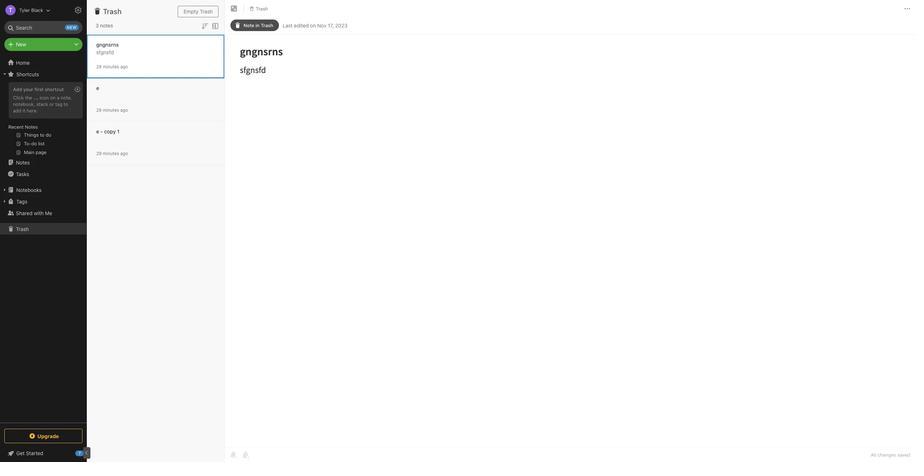Task type: locate. For each thing, give the bounding box(es) containing it.
me
[[45, 210, 52, 216]]

note list element
[[87, 0, 225, 462]]

group containing add your first shortcut
[[0, 80, 86, 160]]

1 vertical spatial 28
[[96, 107, 102, 113]]

add a reminder image
[[229, 451, 238, 460]]

trash up note in trash
[[256, 6, 268, 11]]

28
[[96, 64, 102, 69], [96, 107, 102, 113]]

1 horizontal spatial on
[[310, 22, 316, 28]]

group
[[0, 80, 86, 160]]

on inside icon on a note, notebook, stack or tag to add it here.
[[50, 95, 56, 101]]

28 minutes ago for gngnsrns
[[96, 64, 128, 69]]

0 vertical spatial notes
[[25, 124, 38, 130]]

1 28 minutes ago from the top
[[96, 64, 128, 69]]

2 vertical spatial minutes
[[103, 151, 119, 156]]

get
[[16, 450, 25, 457]]

add
[[13, 86, 22, 92]]

e for e
[[96, 85, 99, 91]]

icon
[[40, 95, 49, 101]]

the
[[25, 95, 32, 101]]

gngnsrns sfgnsfd
[[96, 41, 119, 55]]

1 vertical spatial ago
[[120, 107, 128, 113]]

click the ...
[[13, 95, 38, 101]]

note
[[244, 22, 254, 28]]

expand note image
[[230, 4, 238, 13]]

2 vertical spatial ago
[[120, 151, 128, 156]]

-
[[100, 128, 103, 134]]

Search text field
[[9, 21, 77, 34]]

recent
[[8, 124, 24, 130]]

minutes up copy
[[103, 107, 119, 113]]

first
[[34, 86, 43, 92]]

minutes for e - copy 1
[[103, 151, 119, 156]]

Note Editor text field
[[225, 35, 916, 448]]

minutes down sfgnsfd
[[103, 64, 119, 69]]

tree
[[0, 57, 87, 423]]

trash link
[[0, 223, 86, 235]]

empty trash button
[[178, 6, 219, 17]]

more actions image
[[903, 4, 912, 13]]

trash
[[256, 6, 268, 11], [103, 7, 122, 16], [200, 8, 213, 14], [261, 22, 273, 28], [16, 226, 29, 232]]

tag
[[55, 101, 62, 107]]

copy
[[104, 128, 116, 134]]

e - copy 1
[[96, 128, 119, 134]]

0 vertical spatial ago
[[120, 64, 128, 69]]

or
[[49, 101, 54, 107]]

28 minutes ago down sfgnsfd
[[96, 64, 128, 69]]

recent notes
[[8, 124, 38, 130]]

notes
[[100, 22, 113, 29]]

expand notebooks image
[[2, 187, 8, 193]]

note,
[[61, 95, 72, 101]]

2 28 minutes ago from the top
[[96, 107, 128, 113]]

e
[[96, 85, 99, 91], [96, 128, 99, 134]]

with
[[34, 210, 44, 216]]

minutes
[[103, 64, 119, 69], [103, 107, 119, 113], [103, 151, 119, 156]]

shared
[[16, 210, 32, 216]]

2 ago from the top
[[120, 107, 128, 113]]

29 minutes ago
[[96, 151, 128, 156]]

28 minutes ago up copy
[[96, 107, 128, 113]]

0 vertical spatial 28
[[96, 64, 102, 69]]

1 ago from the top
[[120, 64, 128, 69]]

1 vertical spatial notes
[[16, 159, 30, 166]]

3 ago from the top
[[120, 151, 128, 156]]

2 e from the top
[[96, 128, 99, 134]]

on left a
[[50, 95, 56, 101]]

last edited on nov 17, 2023
[[283, 22, 348, 28]]

28 minutes ago for e
[[96, 107, 128, 113]]

1 vertical spatial on
[[50, 95, 56, 101]]

on left nov
[[310, 22, 316, 28]]

2 minutes from the top
[[103, 107, 119, 113]]

new
[[67, 25, 77, 30]]

28 down sfgnsfd
[[96, 64, 102, 69]]

0 vertical spatial e
[[96, 85, 99, 91]]

3 minutes from the top
[[103, 151, 119, 156]]

it
[[23, 108, 25, 114]]

home
[[16, 60, 30, 66]]

ago for e
[[120, 107, 128, 113]]

trash down shared
[[16, 226, 29, 232]]

2023
[[335, 22, 348, 28]]

tree containing home
[[0, 57, 87, 423]]

1 28 from the top
[[96, 64, 102, 69]]

1 vertical spatial e
[[96, 128, 99, 134]]

1 vertical spatial minutes
[[103, 107, 119, 113]]

all
[[871, 452, 876, 458]]

tasks
[[16, 171, 29, 177]]

shortcuts
[[16, 71, 39, 77]]

upgrade button
[[4, 429, 82, 444]]

1 vertical spatial 28 minutes ago
[[96, 107, 128, 113]]

2 28 from the top
[[96, 107, 102, 113]]

0 vertical spatial on
[[310, 22, 316, 28]]

notes up tasks
[[16, 159, 30, 166]]

a
[[57, 95, 59, 101]]

0 horizontal spatial on
[[50, 95, 56, 101]]

icon on a note, notebook, stack or tag to add it here.
[[13, 95, 72, 114]]

ago
[[120, 64, 128, 69], [120, 107, 128, 113], [120, 151, 128, 156]]

gngnsrns
[[96, 41, 119, 48]]

0 vertical spatial minutes
[[103, 64, 119, 69]]

add your first shortcut
[[13, 86, 64, 92]]

saved
[[898, 452, 910, 458]]

Sort options field
[[200, 21, 209, 30]]

28 up -
[[96, 107, 102, 113]]

1 e from the top
[[96, 85, 99, 91]]

upgrade
[[37, 433, 59, 439]]

edited
[[294, 22, 309, 28]]

notebook,
[[13, 101, 35, 107]]

minutes right 29
[[103, 151, 119, 156]]

notes
[[25, 124, 38, 130], [16, 159, 30, 166]]

notes right recent
[[25, 124, 38, 130]]

Help and Learning task checklist field
[[0, 448, 87, 460]]

on
[[310, 22, 316, 28], [50, 95, 56, 101]]

0 vertical spatial 28 minutes ago
[[96, 64, 128, 69]]

click
[[13, 95, 24, 101]]

28 minutes ago
[[96, 64, 128, 69], [96, 107, 128, 113]]



Task type: describe. For each thing, give the bounding box(es) containing it.
empty trash
[[184, 8, 213, 14]]

e for e - copy 1
[[96, 128, 99, 134]]

tags
[[16, 198, 27, 205]]

More actions field
[[903, 3, 912, 14]]

in
[[256, 22, 260, 28]]

settings image
[[74, 6, 82, 14]]

shortcuts button
[[0, 68, 86, 80]]

notebooks
[[16, 187, 42, 193]]

note window element
[[225, 0, 916, 462]]

tyler
[[19, 7, 30, 13]]

tyler black
[[19, 7, 43, 13]]

on inside note window element
[[310, 22, 316, 28]]

notes link
[[0, 157, 86, 168]]

shared with me link
[[0, 207, 86, 219]]

nov
[[317, 22, 327, 28]]

your
[[23, 86, 33, 92]]

1
[[117, 128, 119, 134]]

new
[[16, 41, 26, 47]]

1 minutes from the top
[[103, 64, 119, 69]]

28 for gngnsrns
[[96, 64, 102, 69]]

trash up notes
[[103, 7, 122, 16]]

3
[[96, 22, 99, 29]]

new search field
[[9, 21, 79, 34]]

7
[[78, 451, 81, 456]]

3 notes
[[96, 22, 113, 29]]

shortcut
[[45, 86, 64, 92]]

last
[[283, 22, 293, 28]]

trash button
[[247, 4, 270, 14]]

all changes saved
[[871, 452, 910, 458]]

click to collapse image
[[84, 449, 90, 458]]

note in trash
[[244, 22, 273, 28]]

to
[[64, 101, 68, 107]]

View options field
[[209, 21, 220, 30]]

sfgnsfd
[[96, 49, 114, 55]]

28 for e
[[96, 107, 102, 113]]

trash right the in
[[261, 22, 273, 28]]

add tag image
[[241, 451, 250, 460]]

add
[[13, 108, 21, 114]]

stack
[[36, 101, 48, 107]]

trash up sort options field
[[200, 8, 213, 14]]

shared with me
[[16, 210, 52, 216]]

here.
[[27, 108, 38, 114]]

29
[[96, 151, 102, 156]]

...
[[33, 95, 38, 101]]

Account field
[[0, 3, 50, 17]]

changes
[[878, 452, 896, 458]]

started
[[26, 450, 43, 457]]

notebooks link
[[0, 184, 86, 196]]

new button
[[4, 38, 82, 51]]

minutes for e
[[103, 107, 119, 113]]

empty
[[184, 8, 198, 14]]

get started
[[16, 450, 43, 457]]

tasks button
[[0, 168, 86, 180]]

ago for e - copy 1
[[120, 151, 128, 156]]

tags button
[[0, 196, 86, 207]]

home link
[[0, 57, 87, 68]]

expand tags image
[[2, 199, 8, 204]]

black
[[31, 7, 43, 13]]

17,
[[328, 22, 334, 28]]



Task type: vqa. For each thing, say whether or not it's contained in the screenshot.
View options field
yes



